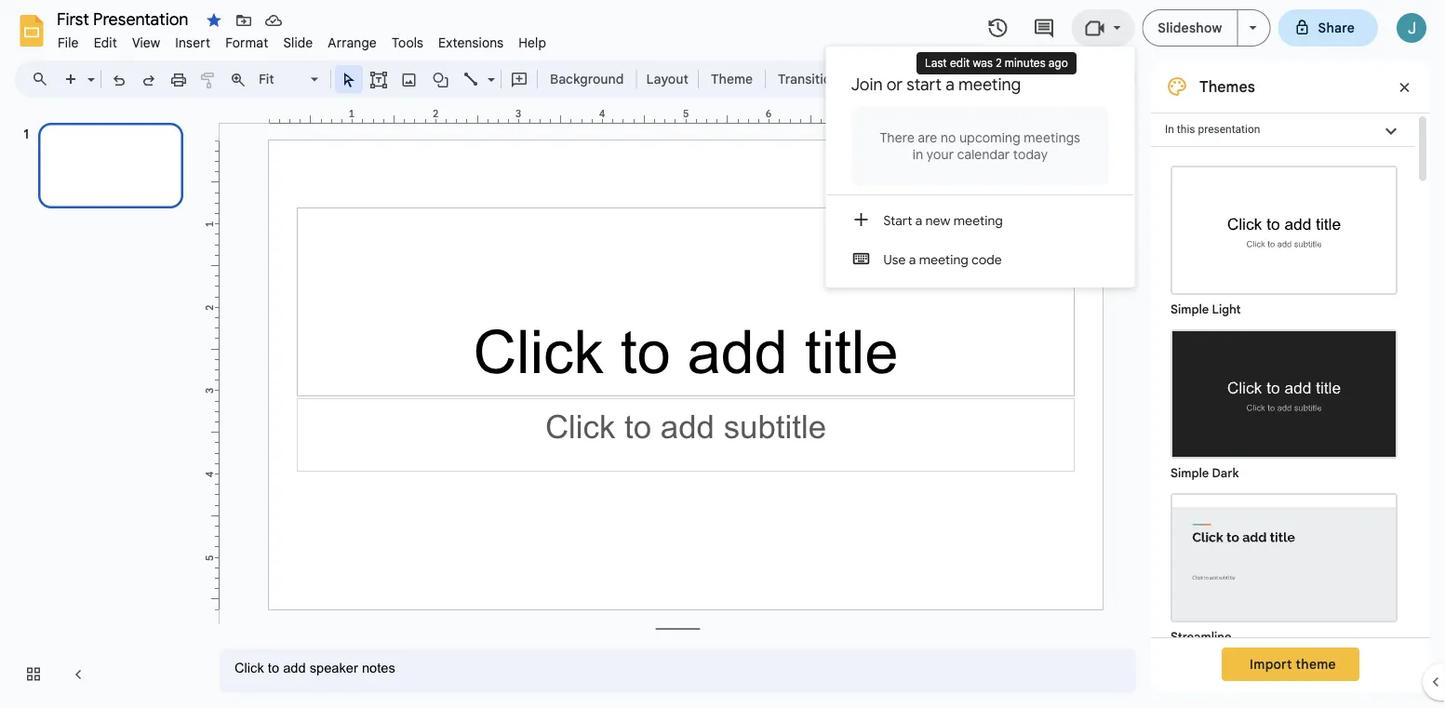 Task type: locate. For each thing, give the bounding box(es) containing it.
1 simple from the top
[[1171, 302, 1209, 317]]

navigation inside the themes application
[[0, 105, 205, 708]]

Zoom field
[[253, 66, 327, 93]]

slide
[[283, 34, 313, 51]]

option group
[[1151, 147, 1415, 708]]

import
[[1250, 656, 1292, 672]]

import theme
[[1250, 656, 1336, 672]]

simple inside radio
[[1171, 466, 1209, 481]]

extensions menu item
[[431, 32, 511, 54]]

navigation
[[0, 105, 205, 708]]

Menus field
[[23, 66, 64, 92]]

theme
[[1296, 656, 1336, 672]]

0 vertical spatial simple
[[1171, 302, 1209, 317]]

simple left dark
[[1171, 466, 1209, 481]]

option group containing simple light
[[1151, 147, 1415, 708]]

arrange
[[328, 34, 377, 51]]

import theme button
[[1222, 648, 1360, 681]]

menu bar
[[50, 24, 554, 55]]

share
[[1318, 20, 1355, 36]]

slideshow
[[1158, 20, 1222, 36]]

in this presentation tab
[[1151, 113, 1415, 147]]

2 simple from the top
[[1171, 466, 1209, 481]]

theme
[[711, 71, 753, 87]]

simple inside option
[[1171, 302, 1209, 317]]

presentation options image
[[1249, 26, 1257, 30]]

simple
[[1171, 302, 1209, 317], [1171, 466, 1209, 481]]

slideshow button
[[1142, 9, 1238, 47]]

share button
[[1278, 9, 1378, 47]]

menu bar containing file
[[50, 24, 554, 55]]

extensions
[[438, 34, 504, 51]]

transition
[[778, 71, 839, 87]]

layout
[[646, 71, 689, 87]]

simple light
[[1171, 302, 1241, 317]]

light
[[1212, 302, 1241, 317]]

format
[[225, 34, 268, 51]]

tools menu item
[[384, 32, 431, 54]]

view
[[132, 34, 160, 51]]

simple for simple light
[[1171, 302, 1209, 317]]

simple left light
[[1171, 302, 1209, 317]]

simple dark
[[1171, 466, 1239, 481]]

1 vertical spatial simple
[[1171, 466, 1209, 481]]

in
[[1165, 123, 1174, 136]]

Simple Dark radio
[[1161, 320, 1407, 484]]

Rename text field
[[50, 7, 199, 30]]

main toolbar
[[55, 65, 848, 93]]

new slide with layout image
[[83, 67, 95, 74]]

edit menu item
[[86, 32, 125, 54]]

background
[[550, 71, 624, 87]]

Zoom text field
[[256, 66, 308, 92]]



Task type: describe. For each thing, give the bounding box(es) containing it.
help menu item
[[511, 32, 554, 54]]

Star checkbox
[[201, 7, 227, 34]]

menu bar inside menu bar banner
[[50, 24, 554, 55]]

menu bar banner
[[0, 0, 1445, 708]]

themes application
[[0, 0, 1445, 708]]

edit
[[94, 34, 117, 51]]

themes section
[[1151, 60, 1430, 708]]

shape image
[[430, 66, 452, 92]]

layout button
[[641, 65, 694, 93]]

help
[[519, 34, 546, 51]]

Simple Light radio
[[1161, 156, 1407, 708]]

insert image image
[[399, 66, 420, 92]]

in this presentation
[[1165, 123, 1260, 136]]

file menu item
[[50, 32, 86, 54]]

Streamline radio
[[1161, 484, 1407, 648]]

format menu item
[[218, 32, 276, 54]]

slide menu item
[[276, 32, 320, 54]]

dark
[[1212, 466, 1239, 481]]

arrange menu item
[[320, 32, 384, 54]]

file
[[58, 34, 79, 51]]

theme button
[[703, 65, 761, 93]]

insert menu item
[[168, 32, 218, 54]]

option group inside themes section
[[1151, 147, 1415, 708]]

view menu item
[[125, 32, 168, 54]]

insert
[[175, 34, 210, 51]]

streamline
[[1171, 630, 1232, 644]]

presentation
[[1198, 123, 1260, 136]]

background button
[[542, 65, 632, 93]]

themes
[[1200, 77, 1255, 96]]

tools
[[392, 34, 424, 51]]

this
[[1177, 123, 1195, 136]]

transition button
[[770, 65, 847, 93]]

simple for simple dark
[[1171, 466, 1209, 481]]



Task type: vqa. For each thing, say whether or not it's contained in the screenshot.
dark cornflower blue 2 IMAGE
no



